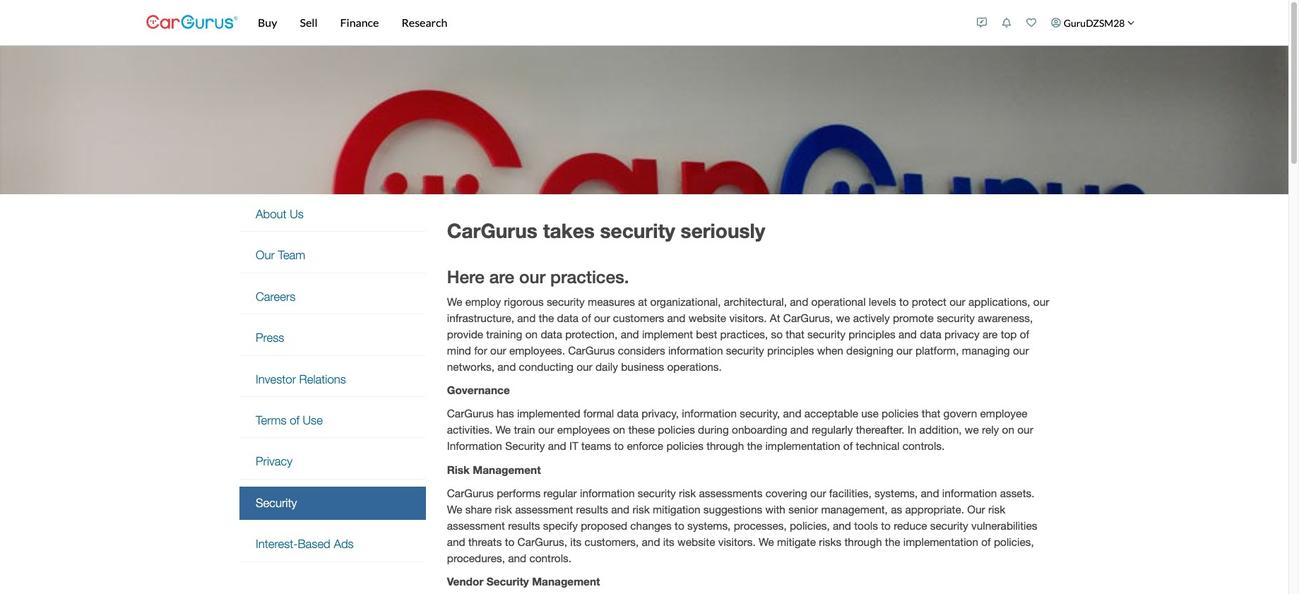 Task type: describe. For each thing, give the bounding box(es) containing it.
customers,
[[585, 536, 639, 548]]

cargurus takes security seriously
[[447, 219, 766, 242]]

changes
[[631, 519, 672, 532]]

here
[[447, 266, 485, 287]]

our right protect
[[950, 295, 966, 308]]

reduce
[[894, 519, 928, 532]]

data up "employees."
[[541, 328, 562, 340]]

takes
[[543, 219, 595, 242]]

we inside we employ rigorous security measures at organizational, architectural,     and operational levels to protect our applications, our infrastructure,     and the data of our customers and website visitors. at cargurus, we actively     promote security awareness, provide training on data protection, and implement     best practices, so that security principles and data privacy are top of mind     for our employees. cargurus considers information security principles when     designing our platform, managing our networks, and conducting our daily business operations.
[[836, 311, 850, 324]]

cargurus performs regular information security risk assessments covering our facilities,     systems, and information assets. we share risk assessment results and risk mitigation     suggestions with senior management, as appropriate. our risk assessment results specify     proposed changes to systems, processes, policies, and tools to reduce security     vulnerabilities and threats to cargurus, its customers, and its website visitors.     we mitigate risks through the implementation of policies, procedures, and controls.
[[447, 487, 1038, 565]]

activities.
[[447, 424, 493, 436]]

our down training
[[490, 344, 506, 357]]

1 vertical spatial policies,
[[994, 536, 1034, 548]]

to right tools
[[881, 519, 891, 532]]

the inside the cargurus performs regular information security risk assessments covering our facilities,     systems, and information assets. we share risk assessment results and risk mitigation     suggestions with senior management, as appropriate. our risk assessment results specify     proposed changes to systems, processes, policies, and tools to reduce security     vulnerabilities and threats to cargurus, its customers, and its website visitors.     we mitigate risks through the implementation of policies, procedures, and controls.
[[885, 536, 901, 548]]

and up vendor security management
[[508, 552, 527, 565]]

cargurus logo homepage link image
[[146, 2, 238, 43]]

our down 'top'
[[1013, 344, 1029, 357]]

buy
[[258, 16, 277, 29]]

ads
[[334, 537, 354, 551]]

rigorous
[[504, 295, 544, 308]]

rely
[[982, 424, 999, 436]]

our down implemented
[[538, 424, 554, 436]]

of up "protection,"
[[582, 311, 591, 324]]

thereafter.
[[856, 424, 905, 436]]

govern
[[944, 407, 978, 420]]

when
[[817, 344, 844, 357]]

0 vertical spatial policies,
[[790, 519, 830, 532]]

2 its from the left
[[663, 536, 675, 548]]

gurudzsm28
[[1064, 17, 1125, 29]]

here are our practices.
[[447, 266, 629, 287]]

employees
[[557, 424, 610, 436]]

covering
[[766, 487, 808, 499]]

visitors. inside the cargurus performs regular information security risk assessments covering our facilities,     systems, and information assets. we share risk assessment results and risk mitigation     suggestions with senior management, as appropriate. our risk assessment results specify     proposed changes to systems, processes, policies, and tools to reduce security     vulnerabilities and threats to cargurus, its customers, and its website visitors.     we mitigate risks through the implementation of policies, procedures, and controls.
[[718, 536, 756, 548]]

finance
[[340, 16, 379, 29]]

security down practices,
[[726, 344, 764, 357]]

sell
[[300, 16, 318, 29]]

through inside the cargurus performs regular information security risk assessments covering our facilities,     systems, and information assets. we share risk assessment results and risk mitigation     suggestions with senior management, as appropriate. our risk assessment results specify     proposed changes to systems, processes, policies, and tools to reduce security     vulnerabilities and threats to cargurus, its customers, and its website visitors.     we mitigate risks through the implementation of policies, procedures, and controls.
[[845, 536, 882, 548]]

information inside cargurus has implemented formal data privacy, information security, and acceptable use     policies that govern employee activities. we train our employees on these policies during     onboarding and regularly thereafter. in addition, we rely on our information security     and it teams to enforce policies through the implementation of technical controls.
[[682, 407, 737, 420]]

based
[[298, 537, 331, 551]]

we inside we employ rigorous security measures at organizational, architectural,     and operational levels to protect our applications, our infrastructure,     and the data of our customers and website visitors. at cargurus, we actively     promote security awareness, provide training on data protection, and implement     best practices, so that security principles and data privacy are top of mind     for our employees. cargurus considers information security principles when     designing our platform, managing our networks, and conducting our daily business operations.
[[447, 295, 462, 308]]

research button
[[390, 0, 459, 45]]

assets.
[[1000, 487, 1035, 499]]

specify
[[543, 519, 578, 532]]

are inside we employ rigorous security measures at organizational, architectural,     and operational levels to protect our applications, our infrastructure,     and the data of our customers and website visitors. at cargurus, we actively     promote security awareness, provide training on data protection, and implement     best practices, so that security principles and data privacy are top of mind     for our employees. cargurus considers information security principles when     designing our platform, managing our networks, and conducting our daily business operations.
[[983, 328, 998, 340]]

about
[[256, 207, 287, 221]]

information
[[447, 440, 502, 453]]

and down the promote
[[899, 328, 917, 340]]

on inside we employ rigorous security measures at organizational, architectural,     and operational levels to protect our applications, our infrastructure,     and the data of our customers and website visitors. at cargurus, we actively     promote security awareness, provide training on data protection, and implement     best practices, so that security principles and data privacy are top of mind     for our employees. cargurus considers information security principles when     designing our platform, managing our networks, and conducting our daily business operations.
[[526, 328, 538, 340]]

through inside cargurus has implemented formal data privacy, information security, and acceptable use     policies that govern employee activities. we train our employees on these policies during     onboarding and regularly thereafter. in addition, we rely on our information security     and it teams to enforce policies through the implementation of technical controls.
[[707, 440, 744, 453]]

chevron down image
[[1128, 19, 1135, 26]]

0 vertical spatial management
[[473, 463, 541, 476]]

vulnerabilities
[[972, 519, 1038, 532]]

menu containing about us
[[239, 198, 426, 562]]

cargurus, inside we employ rigorous security measures at organizational, architectural,     and operational levels to protect our applications, our infrastructure,     and the data of our customers and website visitors. at cargurus, we actively     promote security awareness, provide training on data protection, and implement     best practices, so that security principles and data privacy are top of mind     for our employees. cargurus considers information security principles when     designing our platform, managing our networks, and conducting our daily business operations.
[[784, 311, 833, 324]]

terms of use link
[[239, 404, 426, 438]]

proposed
[[581, 519, 628, 532]]

that inside cargurus has implemented formal data privacy, information security, and acceptable use     policies that govern employee activities. we train our employees on these policies during     onboarding and regularly thereafter. in addition, we rely on our information security     and it teams to enforce policies through the implementation of technical controls.
[[922, 407, 941, 420]]

our down measures
[[594, 311, 610, 324]]

managing
[[962, 344, 1010, 357]]

vendor security management
[[447, 575, 600, 588]]

buy button
[[247, 0, 289, 45]]

that inside we employ rigorous security measures at organizational, architectural,     and operational levels to protect our applications, our infrastructure,     and the data of our customers and website visitors. at cargurus, we actively     promote security awareness, provide training on data protection, and implement     best practices, so that security principles and data privacy are top of mind     for our employees. cargurus considers information security principles when     designing our platform, managing our networks, and conducting our daily business operations.
[[786, 328, 805, 340]]

risk
[[447, 463, 470, 476]]

menu bar containing buy
[[238, 0, 970, 45]]

employee
[[981, 407, 1028, 420]]

of left use
[[290, 413, 300, 428]]

of inside the cargurus performs regular information security risk assessments covering our facilities,     systems, and information assets. we share risk assessment results and risk mitigation     suggestions with senior management, as appropriate. our risk assessment results specify     proposed changes to systems, processes, policies, and tools to reduce security     vulnerabilities and threats to cargurus, its customers, and its website visitors.     we mitigate risks through the implementation of policies, procedures, and controls.
[[982, 536, 991, 548]]

1 vertical spatial results
[[508, 519, 540, 532]]

careers link
[[239, 280, 426, 314]]

levels
[[869, 295, 897, 308]]

implemented
[[517, 407, 581, 420]]

cargurus has implemented formal data privacy, information security, and acceptable use     policies that govern employee activities. we train our employees on these policies during     onboarding and regularly thereafter. in addition, we rely on our information security     and it teams to enforce policies through the implementation of technical controls.
[[447, 407, 1034, 453]]

investor
[[256, 372, 296, 386]]

practices.
[[550, 266, 629, 287]]

and up the procedures,
[[447, 536, 466, 548]]

addition,
[[920, 424, 962, 436]]

train
[[514, 424, 535, 436]]

data up platform,
[[920, 328, 942, 340]]

architectural,
[[724, 295, 787, 308]]

and up implement
[[667, 311, 686, 324]]

our team link
[[239, 239, 426, 273]]

performs
[[497, 487, 541, 499]]

information up proposed
[[580, 487, 635, 499]]

it
[[570, 440, 579, 453]]

management,
[[821, 503, 888, 516]]

2 horizontal spatial on
[[1002, 424, 1015, 436]]

cargurus, inside the cargurus performs regular information security risk assessments covering our facilities,     systems, and information assets. we share risk assessment results and risk mitigation     suggestions with senior management, as appropriate. our risk assessment results specify     proposed changes to systems, processes, policies, and tools to reduce security     vulnerabilities and threats to cargurus, its customers, and its website visitors.     we mitigate risks through the implementation of policies, procedures, and controls.
[[518, 536, 568, 548]]

and up appropriate. on the bottom right
[[921, 487, 940, 499]]

privacy,
[[642, 407, 679, 420]]

our team
[[256, 248, 306, 263]]

information up appropriate. on the bottom right
[[943, 487, 997, 499]]

procedures,
[[447, 552, 505, 565]]

senior
[[789, 503, 818, 516]]

infrastructure,
[[447, 311, 514, 324]]

0 vertical spatial results
[[576, 503, 608, 516]]

and down training
[[498, 360, 516, 373]]

implementation inside the cargurus performs regular information security risk assessments covering our facilities,     systems, and information assets. we share risk assessment results and risk mitigation     suggestions with senior management, as appropriate. our risk assessment results specify     proposed changes to systems, processes, policies, and tools to reduce security     vulnerabilities and threats to cargurus, its customers, and its website visitors.     we mitigate risks through the implementation of policies, procedures, and controls.
[[904, 536, 979, 548]]

finance button
[[329, 0, 390, 45]]

our right "applications,"
[[1034, 295, 1050, 308]]

so
[[771, 328, 783, 340]]

terms
[[256, 413, 287, 428]]

add a car review image
[[977, 18, 987, 28]]

open notifications image
[[1002, 18, 1012, 28]]

to inside cargurus has implemented formal data privacy, information security, and acceptable use     policies that govern employee activities. we train our employees on these policies during     onboarding and regularly thereafter. in addition, we rely on our information security     and it teams to enforce policies through the implementation of technical controls.
[[614, 440, 624, 453]]

implementation inside cargurus has implemented formal data privacy, information security, and acceptable use     policies that govern employee activities. we train our employees on these policies during     onboarding and regularly thereafter. in addition, we rely on our information security     and it teams to enforce policies through the implementation of technical controls.
[[766, 440, 841, 453]]

0 vertical spatial systems,
[[875, 487, 918, 499]]

in
[[908, 424, 917, 436]]

we left share
[[447, 503, 462, 516]]

data up "protection,"
[[557, 311, 579, 324]]

facilities,
[[830, 487, 872, 499]]

daily
[[596, 360, 618, 373]]

saved cars image
[[1027, 18, 1037, 28]]

security inside cargurus has implemented formal data privacy, information security, and acceptable use     policies that govern employee activities. we train our employees on these policies during     onboarding and regularly thereafter. in addition, we rely on our information security     and it teams to enforce policies through the implementation of technical controls.
[[505, 440, 545, 453]]

privacy
[[256, 455, 293, 469]]

0 vertical spatial are
[[490, 266, 515, 287]]

seriously
[[681, 219, 766, 242]]

we inside cargurus has implemented formal data privacy, information security, and acceptable use     policies that govern employee activities. we train our employees on these policies during     onboarding and regularly thereafter. in addition, we rely on our information security     and it teams to enforce policies through the implementation of technical controls.
[[496, 424, 511, 436]]

1 vertical spatial security
[[256, 496, 297, 510]]

enforce
[[627, 440, 664, 453]]

mind
[[447, 344, 471, 357]]

website inside we employ rigorous security measures at organizational, architectural,     and operational levels to protect our applications, our infrastructure,     and the data of our customers and website visitors. at cargurus, we actively     promote security awareness, provide training on data protection, and implement     best practices, so that security principles and data privacy are top of mind     for our employees. cargurus considers information security principles when     designing our platform, managing our networks, and conducting our daily business operations.
[[689, 311, 727, 324]]

relations
[[299, 372, 346, 386]]

implement
[[642, 328, 693, 340]]

regularly
[[812, 424, 853, 436]]

security down "practices."
[[547, 295, 585, 308]]

0 horizontal spatial assessment
[[447, 519, 505, 532]]

investor relations link
[[239, 363, 426, 396]]

2 vertical spatial policies
[[667, 440, 704, 453]]

has
[[497, 407, 514, 420]]

our left daily at the bottom
[[577, 360, 593, 373]]

mitigation
[[653, 503, 701, 516]]

us
[[290, 207, 304, 221]]

0 vertical spatial policies
[[882, 407, 919, 420]]

data inside cargurus has implemented formal data privacy, information security, and acceptable use     policies that govern employee activities. we train our employees on these policies during     onboarding and regularly thereafter. in addition, we rely on our information security     and it teams to enforce policies through the implementation of technical controls.
[[617, 407, 639, 420]]

our up rigorous
[[519, 266, 546, 287]]

employ
[[465, 295, 501, 308]]



Task type: vqa. For each thing, say whether or not it's contained in the screenshot.
"platform,"
yes



Task type: locate. For each thing, give the bounding box(es) containing it.
security up "mitigation"
[[638, 487, 676, 499]]

our up vulnerabilities
[[968, 503, 986, 516]]

security up privacy
[[937, 311, 975, 324]]

principles
[[849, 328, 896, 340], [767, 344, 814, 357]]

of right 'top'
[[1020, 328, 1030, 340]]

and up risks
[[833, 519, 852, 532]]

0 horizontal spatial results
[[508, 519, 540, 532]]

to right teams
[[614, 440, 624, 453]]

its down changes
[[663, 536, 675, 548]]

cargurus inside cargurus has implemented formal data privacy, information security, and acceptable use     policies that govern employee activities. we train our employees on these policies during     onboarding and regularly thereafter. in addition, we rely on our information security     and it teams to enforce policies through the implementation of technical controls.
[[447, 407, 494, 420]]

policies
[[882, 407, 919, 420], [658, 424, 695, 436], [667, 440, 704, 453]]

information up the during
[[682, 407, 737, 420]]

security down train on the bottom left of page
[[505, 440, 545, 453]]

1 vertical spatial we
[[965, 424, 979, 436]]

1 vertical spatial are
[[983, 328, 998, 340]]

with
[[766, 503, 786, 516]]

to right the threats
[[505, 536, 515, 548]]

we inside cargurus has implemented formal data privacy, information security, and acceptable use     policies that govern employee activities. we train our employees on these policies during     onboarding and regularly thereafter. in addition, we rely on our information security     and it teams to enforce policies through the implementation of technical controls.
[[965, 424, 979, 436]]

0 horizontal spatial on
[[526, 328, 538, 340]]

risk up changes
[[633, 503, 650, 516]]

cargurus logo homepage link link
[[146, 2, 238, 43]]

and down rigorous
[[517, 311, 536, 324]]

website up best
[[689, 311, 727, 324]]

systems,
[[875, 487, 918, 499], [688, 519, 731, 532]]

cargurus up here
[[447, 219, 538, 242]]

management up performs
[[473, 463, 541, 476]]

on down the employee
[[1002, 424, 1015, 436]]

are up managing
[[983, 328, 998, 340]]

results down performs
[[508, 519, 540, 532]]

risk up "mitigation"
[[679, 487, 696, 499]]

1 horizontal spatial that
[[922, 407, 941, 420]]

0 horizontal spatial cargurus,
[[518, 536, 568, 548]]

controls. inside the cargurus performs regular information security risk assessments covering our facilities,     systems, and information assets. we share risk assessment results and risk mitigation     suggestions with senior management, as appropriate. our risk assessment results specify     proposed changes to systems, processes, policies, and tools to reduce security     vulnerabilities and threats to cargurus, its customers, and its website visitors.     we mitigate risks through the implementation of policies, procedures, and controls.
[[530, 552, 572, 565]]

on left "these"
[[613, 424, 626, 436]]

training
[[486, 328, 523, 340]]

1 horizontal spatial systems,
[[875, 487, 918, 499]]

about us link
[[239, 198, 426, 231]]

cargurus, right at
[[784, 311, 833, 324]]

research
[[402, 16, 448, 29]]

security down the procedures,
[[487, 575, 529, 588]]

0 horizontal spatial implementation
[[766, 440, 841, 453]]

1 vertical spatial website
[[678, 536, 715, 548]]

governance
[[447, 384, 510, 397]]

considers
[[618, 344, 665, 357]]

we down here
[[447, 295, 462, 308]]

cargurus up share
[[447, 487, 494, 499]]

interest-based ads
[[256, 537, 354, 551]]

1 horizontal spatial its
[[663, 536, 675, 548]]

visitors. inside we employ rigorous security measures at organizational, architectural,     and operational levels to protect our applications, our infrastructure,     and the data of our customers and website visitors. at cargurus, we actively     promote security awareness, provide training on data protection, and implement     best practices, so that security principles and data privacy are top of mind     for our employees. cargurus considers information security principles when     designing our platform, managing our networks, and conducting our daily business operations.
[[730, 311, 767, 324]]

share
[[465, 503, 492, 516]]

cargurus for performs
[[447, 487, 494, 499]]

1 horizontal spatial principles
[[849, 328, 896, 340]]

1 vertical spatial controls.
[[530, 552, 572, 565]]

of down vulnerabilities
[[982, 536, 991, 548]]

1 vertical spatial our
[[968, 503, 986, 516]]

threats
[[469, 536, 502, 548]]

cargurus for has
[[447, 407, 494, 420]]

applications,
[[969, 295, 1031, 308]]

of inside cargurus has implemented formal data privacy, information security, and acceptable use     policies that govern employee activities. we train our employees on these policies during     onboarding and regularly thereafter. in addition, we rely on our information security     and it teams to enforce policies through the implementation of technical controls.
[[844, 440, 853, 453]]

and down changes
[[642, 536, 660, 548]]

promote
[[893, 311, 934, 324]]

networks,
[[447, 360, 495, 373]]

formal
[[584, 407, 614, 420]]

information up operations.
[[668, 344, 723, 357]]

implementation down regularly
[[766, 440, 841, 453]]

for
[[474, 344, 487, 357]]

our up senior
[[811, 487, 827, 499]]

security up "practices."
[[600, 219, 675, 242]]

we down processes,
[[759, 536, 774, 548]]

1 horizontal spatial policies,
[[994, 536, 1034, 548]]

the down rigorous
[[539, 311, 554, 324]]

our left team
[[256, 248, 275, 263]]

use
[[862, 407, 879, 420]]

and left it
[[548, 440, 566, 453]]

0 horizontal spatial are
[[490, 266, 515, 287]]

controls.
[[903, 440, 945, 453], [530, 552, 572, 565]]

menu
[[239, 198, 426, 562]]

1 horizontal spatial assessment
[[515, 503, 573, 516]]

practices,
[[721, 328, 768, 340]]

systems, down suggestions
[[688, 519, 731, 532]]

1 vertical spatial cargurus,
[[518, 536, 568, 548]]

the inside we employ rigorous security measures at organizational, architectural,     and operational levels to protect our applications, our infrastructure,     and the data of our customers and website visitors. at cargurus, we actively     promote security awareness, provide training on data protection, and implement     best practices, so that security principles and data privacy are top of mind     for our employees. cargurus considers information security principles when     designing our platform, managing our networks, and conducting our daily business operations.
[[539, 311, 554, 324]]

the down reduce
[[885, 536, 901, 548]]

as
[[891, 503, 903, 516]]

1 horizontal spatial we
[[965, 424, 979, 436]]

appropriate.
[[906, 503, 965, 516]]

cargurus up activities.
[[447, 407, 494, 420]]

website down "mitigation"
[[678, 536, 715, 548]]

we employ rigorous security measures at organizational, architectural,     and operational levels to protect our applications, our infrastructure,     and the data of our customers and website visitors. at cargurus, we actively     promote security awareness, provide training on data protection, and implement     best practices, so that security principles and data privacy are top of mind     for our employees. cargurus considers information security principles when     designing our platform, managing our networks, and conducting our daily business operations.
[[447, 295, 1050, 373]]

1 horizontal spatial controls.
[[903, 440, 945, 453]]

the
[[539, 311, 554, 324], [747, 440, 763, 453], [885, 536, 901, 548]]

0 horizontal spatial we
[[836, 311, 850, 324]]

policies,
[[790, 519, 830, 532], [994, 536, 1034, 548]]

privacy link
[[239, 445, 426, 479]]

cargurus, down the specify on the left of page
[[518, 536, 568, 548]]

assessments
[[699, 487, 763, 499]]

policies down privacy,
[[658, 424, 695, 436]]

to inside we employ rigorous security measures at organizational, architectural,     and operational levels to protect our applications, our infrastructure,     and the data of our customers and website visitors. at cargurus, we actively     promote security awareness, provide training on data protection, and implement     best practices, so that security principles and data privacy are top of mind     for our employees. cargurus considers information security principles when     designing our platform, managing our networks, and conducting our daily business operations.
[[900, 295, 909, 308]]

risk up vulnerabilities
[[989, 503, 1006, 516]]

risks
[[819, 536, 842, 548]]

1 vertical spatial principles
[[767, 344, 814, 357]]

security down appropriate. on the bottom right
[[931, 519, 969, 532]]

policies, down vulnerabilities
[[994, 536, 1034, 548]]

website inside the cargurus performs regular information security risk assessments covering our facilities,     systems, and information assets. we share risk assessment results and risk mitigation     suggestions with senior management, as appropriate. our risk assessment results specify     proposed changes to systems, processes, policies, and tools to reduce security     vulnerabilities and threats to cargurus, its customers, and its website visitors.     we mitigate risks through the implementation of policies, procedures, and controls.
[[678, 536, 715, 548]]

management down the specify on the left of page
[[532, 575, 600, 588]]

to up the promote
[[900, 295, 909, 308]]

the inside cargurus has implemented formal data privacy, information security, and acceptable use     policies that govern employee activities. we train our employees on these policies during     onboarding and regularly thereafter. in addition, we rely on our information security     and it teams to enforce policies through the implementation of technical controls.
[[747, 440, 763, 453]]

0 vertical spatial the
[[539, 311, 554, 324]]

1 vertical spatial visitors.
[[718, 536, 756, 548]]

1 horizontal spatial through
[[845, 536, 882, 548]]

awareness,
[[978, 311, 1033, 324]]

we down 'has'
[[496, 424, 511, 436]]

1 horizontal spatial are
[[983, 328, 998, 340]]

information inside we employ rigorous security measures at organizational, architectural,     and operational levels to protect our applications, our infrastructure,     and the data of our customers and website visitors. at cargurus, we actively     promote security awareness, provide training on data protection, and implement     best practices, so that security principles and data privacy are top of mind     for our employees. cargurus considers information security principles when     designing our platform, managing our networks, and conducting our daily business operations.
[[668, 344, 723, 357]]

that right so
[[786, 328, 805, 340]]

1 vertical spatial the
[[747, 440, 763, 453]]

teams
[[582, 440, 611, 453]]

these
[[629, 424, 655, 436]]

assessment down 'regular'
[[515, 503, 573, 516]]

implementation
[[766, 440, 841, 453], [904, 536, 979, 548]]

its down the specify on the left of page
[[571, 536, 582, 548]]

investor relations
[[256, 372, 346, 386]]

provide
[[447, 328, 483, 340]]

0 horizontal spatial principles
[[767, 344, 814, 357]]

sell button
[[289, 0, 329, 45]]

our inside the cargurus performs regular information security risk assessments covering our facilities,     systems, and information assets. we share risk assessment results and risk mitigation     suggestions with senior management, as appropriate. our risk assessment results specify     proposed changes to systems, processes, policies, and tools to reduce security     vulnerabilities and threats to cargurus, its customers, and its website visitors.     we mitigate risks through the implementation of policies, procedures, and controls.
[[968, 503, 986, 516]]

1 vertical spatial systems,
[[688, 519, 731, 532]]

1 horizontal spatial on
[[613, 424, 626, 436]]

at
[[638, 295, 648, 308]]

press
[[256, 331, 284, 345]]

results up proposed
[[576, 503, 608, 516]]

our inside the cargurus performs regular information security risk assessments covering our facilities,     systems, and information assets. we share risk assessment results and risk mitigation     suggestions with senior management, as appropriate. our risk assessment results specify     proposed changes to systems, processes, policies, and tools to reduce security     vulnerabilities and threats to cargurus, its customers, and its website visitors.     we mitigate risks through the implementation of policies, procedures, and controls.
[[811, 487, 827, 499]]

and
[[790, 295, 809, 308], [517, 311, 536, 324], [667, 311, 686, 324], [621, 328, 639, 340], [899, 328, 917, 340], [498, 360, 516, 373], [783, 407, 802, 420], [791, 424, 809, 436], [548, 440, 566, 453], [921, 487, 940, 499], [611, 503, 630, 516], [833, 519, 852, 532], [447, 536, 466, 548], [642, 536, 660, 548], [508, 552, 527, 565]]

risk management
[[447, 463, 541, 476]]

operational
[[812, 295, 866, 308]]

0 vertical spatial through
[[707, 440, 744, 453]]

0 horizontal spatial policies,
[[790, 519, 830, 532]]

0 horizontal spatial that
[[786, 328, 805, 340]]

1 horizontal spatial implementation
[[904, 536, 979, 548]]

gurudzsm28 menu
[[970, 3, 1143, 42]]

cargurus inside the cargurus performs regular information security risk assessments covering our facilities,     systems, and information assets. we share risk assessment results and risk mitigation     suggestions with senior management, as appropriate. our risk assessment results specify     proposed changes to systems, processes, policies, and tools to reduce security     vulnerabilities and threats to cargurus, its customers, and its website visitors.     we mitigate risks through the implementation of policies, procedures, and controls.
[[447, 487, 494, 499]]

on up "employees."
[[526, 328, 538, 340]]

1 horizontal spatial the
[[747, 440, 763, 453]]

1 its from the left
[[571, 536, 582, 548]]

business
[[621, 360, 664, 373]]

cargurus
[[447, 219, 538, 242], [568, 344, 615, 357], [447, 407, 494, 420], [447, 487, 494, 499]]

and left regularly
[[791, 424, 809, 436]]

policies up in
[[882, 407, 919, 420]]

results
[[576, 503, 608, 516], [508, 519, 540, 532]]

systems, up the as
[[875, 487, 918, 499]]

terms of use
[[256, 413, 323, 428]]

1 horizontal spatial results
[[576, 503, 608, 516]]

0 vertical spatial cargurus,
[[784, 311, 833, 324]]

risk down performs
[[495, 503, 512, 516]]

2 horizontal spatial the
[[885, 536, 901, 548]]

0 horizontal spatial its
[[571, 536, 582, 548]]

onboarding
[[732, 424, 788, 436]]

0 vertical spatial security
[[505, 440, 545, 453]]

interest-
[[256, 537, 298, 551]]

protection,
[[565, 328, 618, 340]]

2 vertical spatial the
[[885, 536, 901, 548]]

0 vertical spatial our
[[256, 248, 275, 263]]

principles down so
[[767, 344, 814, 357]]

1 vertical spatial implementation
[[904, 536, 979, 548]]

and left operational
[[790, 295, 809, 308]]

through down tools
[[845, 536, 882, 548]]

and up proposed
[[611, 503, 630, 516]]

0 horizontal spatial systems,
[[688, 519, 731, 532]]

tools
[[855, 519, 878, 532]]

security
[[505, 440, 545, 453], [256, 496, 297, 510], [487, 575, 529, 588]]

1 horizontal spatial our
[[968, 503, 986, 516]]

protect
[[912, 295, 947, 308]]

data up "these"
[[617, 407, 639, 420]]

0 vertical spatial we
[[836, 311, 850, 324]]

1 horizontal spatial cargurus,
[[784, 311, 833, 324]]

press link
[[239, 322, 426, 355]]

2 vertical spatial security
[[487, 575, 529, 588]]

to down "mitigation"
[[675, 519, 685, 532]]

security link
[[239, 487, 426, 520]]

1 vertical spatial through
[[845, 536, 882, 548]]

cargurus for takes
[[447, 219, 538, 242]]

that
[[786, 328, 805, 340], [922, 407, 941, 420]]

platform,
[[916, 344, 959, 357]]

are up employ
[[490, 266, 515, 287]]

on
[[526, 328, 538, 340], [613, 424, 626, 436], [1002, 424, 1015, 436]]

assessment down share
[[447, 519, 505, 532]]

organizational,
[[651, 295, 721, 308]]

and right security,
[[783, 407, 802, 420]]

privacy
[[945, 328, 980, 340]]

mitigate
[[777, 536, 816, 548]]

the down onboarding at the right of the page
[[747, 440, 763, 453]]

customers
[[613, 311, 664, 324]]

through down the during
[[707, 440, 744, 453]]

0 vertical spatial visitors.
[[730, 311, 767, 324]]

implementation down appropriate. on the bottom right
[[904, 536, 979, 548]]

1 vertical spatial management
[[532, 575, 600, 588]]

0 horizontal spatial controls.
[[530, 552, 572, 565]]

0 horizontal spatial our
[[256, 248, 275, 263]]

controls. down in
[[903, 440, 945, 453]]

menu bar
[[238, 0, 970, 45]]

0 vertical spatial controls.
[[903, 440, 945, 453]]

gurudzsm28 button
[[1044, 3, 1143, 42]]

top
[[1001, 328, 1017, 340]]

technical
[[856, 440, 900, 453]]

best
[[696, 328, 718, 340]]

of down regularly
[[844, 440, 853, 453]]

controls. down the specify on the left of page
[[530, 552, 572, 565]]

team
[[278, 248, 306, 263]]

we down operational
[[836, 311, 850, 324]]

acceptable
[[805, 407, 859, 420]]

security up when
[[808, 328, 846, 340]]

designing
[[847, 344, 894, 357]]

actively
[[854, 311, 890, 324]]

1 vertical spatial policies
[[658, 424, 695, 436]]

0 vertical spatial website
[[689, 311, 727, 324]]

security
[[600, 219, 675, 242], [547, 295, 585, 308], [937, 311, 975, 324], [808, 328, 846, 340], [726, 344, 764, 357], [638, 487, 676, 499], [931, 519, 969, 532]]

our left platform,
[[897, 344, 913, 357]]

0 vertical spatial that
[[786, 328, 805, 340]]

visitors. down processes,
[[718, 536, 756, 548]]

controls. inside cargurus has implemented formal data privacy, information security, and acceptable use     policies that govern employee activities. we train our employees on these policies during     onboarding and regularly thereafter. in addition, we rely on our information security     and it teams to enforce policies through the implementation of technical controls.
[[903, 440, 945, 453]]

user icon image
[[1052, 18, 1062, 28]]

0 horizontal spatial the
[[539, 311, 554, 324]]

0 vertical spatial implementation
[[766, 440, 841, 453]]

0 vertical spatial principles
[[849, 328, 896, 340]]

website
[[689, 311, 727, 324], [678, 536, 715, 548]]

0 horizontal spatial through
[[707, 440, 744, 453]]

policies down the during
[[667, 440, 704, 453]]

1 vertical spatial that
[[922, 407, 941, 420]]

1 vertical spatial assessment
[[447, 519, 505, 532]]

cargurus down "protection,"
[[568, 344, 615, 357]]

our down the employee
[[1018, 424, 1034, 436]]

0 vertical spatial assessment
[[515, 503, 573, 516]]

cargurus inside we employ rigorous security measures at organizational, architectural,     and operational levels to protect our applications, our infrastructure,     and the data of our customers and website visitors. at cargurus, we actively     promote security awareness, provide training on data protection, and implement     best practices, so that security principles and data privacy are top of mind     for our employees. cargurus considers information security principles when     designing our platform, managing our networks, and conducting our daily business operations.
[[568, 344, 615, 357]]

we left rely
[[965, 424, 979, 436]]

and down 'customers'
[[621, 328, 639, 340]]



